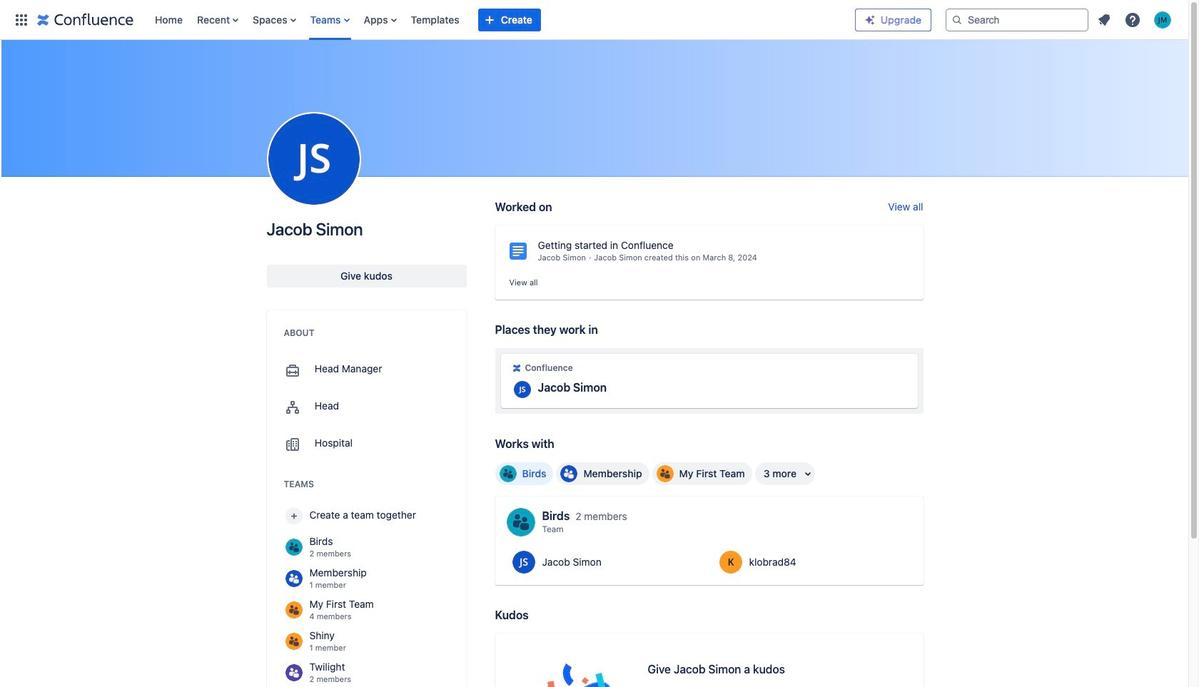 Task type: vqa. For each thing, say whether or not it's contained in the screenshot.
confluence Image
yes



Task type: describe. For each thing, give the bounding box(es) containing it.
notification icon image
[[1096, 11, 1113, 28]]

premium image
[[864, 14, 876, 26]]

global element
[[9, 0, 844, 40]]

appswitcher icon image
[[13, 11, 30, 28]]

list for premium icon on the top right
[[1092, 7, 1180, 32]]

your profile and preferences image
[[1154, 11, 1171, 28]]

search image
[[952, 14, 963, 25]]

list for appswitcher icon
[[148, 0, 844, 40]]



Task type: locate. For each thing, give the bounding box(es) containing it.
0 horizontal spatial list
[[148, 0, 844, 40]]

banner
[[0, 0, 1189, 43]]

list
[[148, 0, 844, 40], [1092, 7, 1180, 32]]

1 horizontal spatial list
[[1092, 7, 1180, 32]]

Search field
[[946, 8, 1089, 31]]

3 more image
[[800, 465, 817, 482]]

None search field
[[946, 8, 1089, 31]]

group
[[495, 462, 817, 485]]

confluence image
[[37, 11, 133, 28], [37, 11, 133, 28], [511, 362, 522, 374], [511, 362, 522, 374]]

help icon image
[[1124, 11, 1141, 28]]



